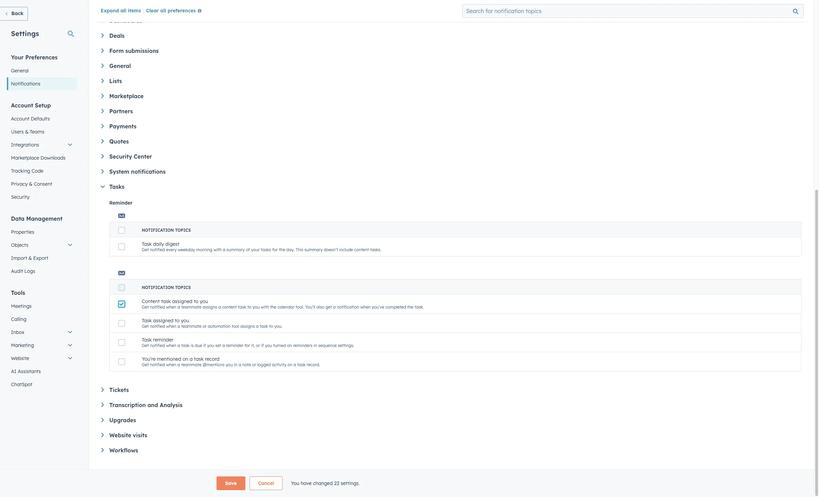 Task type: describe. For each thing, give the bounding box(es) containing it.
a inside "task daily digest get notified every weekday morning with a summary of your tasks for the day. this summary doesn't include content tasks."
[[223, 248, 226, 253]]

logs
[[24, 269, 35, 275]]

caret image for marketplace
[[101, 94, 104, 98]]

lists button
[[101, 78, 802, 85]]

tracking code link
[[7, 165, 77, 178]]

caret image for payments
[[101, 124, 104, 129]]

task for task daily digest
[[142, 241, 152, 248]]

form submissions
[[109, 47, 159, 54]]

import & export
[[11, 256, 48, 262]]

save
[[225, 481, 237, 487]]

when inside task reminder get notified when a task is due if you set a reminder for it, or if you turned on reminders in sequence settings.
[[166, 344, 176, 349]]

notified inside you're mentioned on a task record get notified when a teammate @mentions you in a note or logged activity on a task record.
[[150, 363, 165, 368]]

all for expand
[[121, 8, 126, 14]]

1 notification from the top
[[142, 228, 174, 233]]

transcription and analysis button
[[101, 402, 802, 409]]

marketplace button
[[101, 93, 802, 100]]

submissions
[[125, 47, 159, 54]]

content inside "task daily digest get notified every weekday morning with a summary of your tasks for the day. this summary doesn't include content tasks."
[[354, 248, 369, 253]]

website visits
[[109, 433, 147, 440]]

assigned inside content task assigned to you get notified when a teammate assigns a content task to you with the calendar tool. you'll also get a notification when you've completed the task.
[[172, 299, 193, 305]]

1 vertical spatial settings.
[[341, 481, 360, 487]]

account defaults
[[11, 116, 50, 122]]

users & teams
[[11, 129, 44, 135]]

caret image for workflows
[[101, 449, 104, 453]]

quotes
[[109, 138, 129, 145]]

you inside task assigned to you get notified when a teammate or automation tool assigns a task to you.
[[181, 318, 189, 324]]

marketing
[[11, 343, 34, 349]]

setup
[[35, 102, 51, 109]]

account for account defaults
[[11, 116, 30, 122]]

task assigned to you get notified when a teammate or automation tool assigns a task to you.
[[142, 318, 283, 329]]

notified inside "task daily digest get notified every weekday morning with a summary of your tasks for the day. this summary doesn't include content tasks."
[[150, 248, 165, 253]]

ai assistants link
[[7, 366, 77, 379]]

also
[[317, 305, 325, 310]]

upgrades
[[109, 418, 136, 424]]

caret image for tasks
[[101, 186, 105, 188]]

for for task reminder
[[245, 344, 250, 349]]

due
[[195, 344, 202, 349]]

this
[[296, 248, 303, 253]]

assigns inside task assigned to you get notified when a teammate or automation tool assigns a task to you.
[[240, 324, 255, 329]]

with inside "task daily digest get notified every weekday morning with a summary of your tasks for the day. this summary doesn't include content tasks."
[[214, 248, 222, 253]]

calling
[[11, 317, 26, 323]]

clear all preferences
[[146, 8, 196, 14]]

assigned inside task assigned to you get notified when a teammate or automation tool assigns a task to you.
[[153, 318, 174, 324]]

expand all items
[[101, 8, 141, 14]]

a up task reminder get notified when a task is due if you set a reminder for it, or if you turned on reminders in sequence settings.
[[256, 324, 259, 329]]

deals button
[[101, 32, 802, 39]]

code
[[32, 168, 43, 174]]

in inside you're mentioned on a task record get notified when a teammate @mentions you in a note or logged activity on a task record.
[[234, 363, 238, 368]]

a up mentioned
[[178, 324, 180, 329]]

get
[[326, 305, 332, 310]]

tasks button
[[100, 184, 802, 191]]

integrations
[[11, 142, 39, 148]]

users & teams link
[[7, 126, 77, 139]]

data
[[11, 216, 25, 223]]

the inside "task daily digest get notified every weekday morning with a summary of your tasks for the day. this summary doesn't include content tasks."
[[279, 248, 285, 253]]

dashboards button
[[101, 17, 802, 24]]

tracking code
[[11, 168, 43, 174]]

task up tool
[[238, 305, 246, 310]]

a left is
[[178, 344, 180, 349]]

caret image for transcription and analysis
[[101, 403, 104, 408]]

2 summary from the left
[[305, 248, 323, 253]]

export
[[33, 256, 48, 262]]

& for consent
[[29, 181, 32, 187]]

cancel
[[258, 481, 274, 487]]

downloads
[[40, 155, 66, 161]]

changed
[[313, 481, 333, 487]]

you inside you're mentioned on a task record get notified when a teammate @mentions you in a note or logged activity on a task record.
[[226, 363, 233, 368]]

you're mentioned on a task record get notified when a teammate @mentions you in a note or logged activity on a task record.
[[142, 357, 320, 368]]

of
[[246, 248, 250, 253]]

lists
[[109, 78, 122, 85]]

task daily digest get notified every weekday morning with a summary of your tasks for the day. this summary doesn't include content tasks.
[[142, 241, 381, 253]]

2 notification topics from the top
[[142, 285, 191, 291]]

2 notification from the top
[[142, 285, 174, 291]]

items
[[128, 8, 141, 14]]

2 topics from the top
[[175, 285, 191, 291]]

task inside task reminder get notified when a task is due if you set a reminder for it, or if you turned on reminders in sequence settings.
[[181, 344, 190, 349]]

properties
[[11, 229, 34, 236]]

preferences
[[168, 8, 196, 14]]

general link
[[7, 64, 77, 77]]

marketplace for marketplace
[[109, 93, 144, 100]]

chatspot
[[11, 382, 32, 388]]

analysis
[[160, 402, 183, 409]]

a right 'you're'
[[178, 363, 180, 368]]

security link
[[7, 191, 77, 204]]

you're
[[142, 357, 156, 363]]

content inside content task assigned to you get notified when a teammate assigns a content task to you with the calendar tool. you'll also get a notification when you've completed the task.
[[222, 305, 237, 310]]

note
[[242, 363, 251, 368]]

logged
[[257, 363, 271, 368]]

website button
[[7, 353, 77, 366]]

assistants
[[18, 369, 41, 375]]

record.
[[307, 363, 320, 368]]

caret image for deals
[[101, 33, 104, 38]]

system notifications button
[[101, 169, 802, 175]]

when inside task assigned to you get notified when a teammate or automation tool assigns a task to you.
[[166, 324, 176, 329]]

center
[[134, 153, 152, 160]]

teams
[[30, 129, 44, 135]]

doesn't
[[324, 248, 338, 253]]

weekday
[[178, 248, 195, 253]]

payments
[[109, 123, 137, 130]]

for for task daily digest
[[272, 248, 278, 253]]

task left the record
[[194, 357, 204, 363]]

caret image for general
[[101, 64, 104, 68]]

expand all items button
[[101, 8, 141, 14]]

get inside task reminder get notified when a task is due if you set a reminder for it, or if you turned on reminders in sequence settings.
[[142, 344, 149, 349]]

meetings link
[[7, 300, 77, 313]]

caret image for partners
[[101, 109, 104, 113]]

task.
[[415, 305, 424, 310]]

task right content
[[161, 299, 171, 305]]

consent
[[34, 181, 52, 187]]

clear all preferences button
[[146, 7, 205, 15]]

all for clear
[[160, 8, 166, 14]]

marketplace for marketplace downloads
[[11, 155, 39, 161]]

when inside you're mentioned on a task record get notified when a teammate @mentions you in a note or logged activity on a task record.
[[166, 363, 176, 368]]

1 horizontal spatial reminder
[[226, 344, 244, 349]]

or inside task assigned to you get notified when a teammate or automation tool assigns a task to you.
[[203, 324, 207, 329]]

website for website
[[11, 356, 29, 362]]

on right mentioned
[[183, 357, 188, 363]]

back link
[[0, 7, 28, 21]]

back
[[11, 10, 23, 17]]

tasks
[[261, 248, 271, 253]]

tickets button
[[101, 387, 802, 394]]

record
[[205, 357, 220, 363]]

your preferences
[[11, 54, 58, 61]]

your
[[251, 248, 260, 253]]

notifications link
[[7, 77, 77, 90]]

transcription
[[109, 402, 146, 409]]

payments button
[[101, 123, 802, 130]]

get inside content task assigned to you get notified when a teammate assigns a content task to you with the calendar tool. you'll also get a notification when you've completed the task.
[[142, 305, 149, 310]]

reminders
[[293, 344, 313, 349]]

a down is
[[190, 357, 193, 363]]

@mentions
[[203, 363, 225, 368]]

partners button
[[101, 108, 802, 115]]

system
[[109, 169, 129, 175]]

tasks
[[109, 184, 125, 191]]

security for security
[[11, 194, 29, 200]]

a right get
[[333, 305, 336, 310]]

notified inside task reminder get notified when a task is due if you set a reminder for it, or if you turned on reminders in sequence settings.
[[150, 344, 165, 349]]

a up task assigned to you get notified when a teammate or automation tool assigns a task to you.
[[218, 305, 221, 310]]

mentioned
[[157, 357, 181, 363]]

transcription and analysis
[[109, 402, 183, 409]]

meetings
[[11, 304, 32, 310]]

get inside task assigned to you get notified when a teammate or automation tool assigns a task to you.
[[142, 324, 149, 329]]



Task type: locate. For each thing, give the bounding box(es) containing it.
tool.
[[296, 305, 304, 310]]

with left calendar
[[261, 305, 269, 310]]

account inside account defaults link
[[11, 116, 30, 122]]

0 vertical spatial assigns
[[203, 305, 217, 310]]

content left tasks.
[[354, 248, 369, 253]]

settings. inside task reminder get notified when a task is due if you set a reminder for it, or if you turned on reminders in sequence settings.
[[338, 344, 354, 349]]

partners
[[109, 108, 133, 115]]

assigned right content
[[172, 299, 193, 305]]

account defaults link
[[7, 112, 77, 126]]

0 vertical spatial task
[[142, 241, 152, 248]]

a right set
[[222, 344, 225, 349]]

1 horizontal spatial website
[[109, 433, 131, 440]]

calling link
[[7, 313, 77, 326]]

caret image
[[101, 33, 104, 38], [101, 64, 104, 68], [101, 94, 104, 98], [101, 109, 104, 113], [101, 139, 104, 144], [101, 388, 104, 393], [101, 434, 104, 438]]

task down content
[[142, 318, 152, 324]]

0 vertical spatial account
[[11, 102, 33, 109]]

0 vertical spatial assigned
[[172, 299, 193, 305]]

security center button
[[101, 153, 802, 160]]

or right it,
[[256, 344, 260, 349]]

caret image inside security center dropdown button
[[101, 154, 104, 159]]

chatspot link
[[7, 379, 77, 392]]

2 if from the left
[[261, 344, 264, 349]]

you'll
[[305, 305, 315, 310]]

notification topics up content
[[142, 285, 191, 291]]

settings. right sequence
[[338, 344, 354, 349]]

tools element
[[7, 290, 77, 392]]

account up 'account defaults'
[[11, 102, 33, 109]]

general down form
[[109, 63, 131, 69]]

tasks.
[[370, 248, 381, 253]]

integrations button
[[7, 139, 77, 152]]

task left record.
[[297, 363, 306, 368]]

for inside "task daily digest get notified every weekday morning with a summary of your tasks for the day. this summary doesn't include content tasks."
[[272, 248, 278, 253]]

tools
[[11, 290, 25, 297]]

3 task from the top
[[142, 337, 152, 344]]

1 vertical spatial security
[[11, 194, 29, 200]]

the left task.
[[407, 305, 414, 310]]

caret image inside form submissions dropdown button
[[101, 48, 104, 53]]

caret image inside partners "dropdown button"
[[101, 109, 104, 113]]

or inside task reminder get notified when a task is due if you set a reminder for it, or if you turned on reminders in sequence settings.
[[256, 344, 260, 349]]

users
[[11, 129, 24, 135]]

account setup element
[[7, 102, 77, 204]]

with
[[214, 248, 222, 253], [261, 305, 269, 310]]

0 vertical spatial for
[[272, 248, 278, 253]]

general button
[[101, 63, 802, 69]]

1 vertical spatial assigned
[[153, 318, 174, 324]]

website visits button
[[101, 433, 802, 440]]

0 horizontal spatial reminder
[[153, 337, 174, 344]]

caret image for tickets
[[101, 388, 104, 393]]

a left note
[[239, 363, 241, 368]]

6 caret image from the top
[[101, 388, 104, 393]]

2 vertical spatial or
[[252, 363, 256, 368]]

or for record
[[252, 363, 256, 368]]

task for task reminder
[[142, 337, 152, 344]]

& for export
[[28, 256, 32, 262]]

0 horizontal spatial assigns
[[203, 305, 217, 310]]

or for a
[[256, 344, 260, 349]]

teammate up task assigned to you get notified when a teammate or automation tool assigns a task to you.
[[181, 305, 202, 310]]

import & export link
[[7, 252, 77, 265]]

0 horizontal spatial the
[[270, 305, 277, 310]]

task left is
[[181, 344, 190, 349]]

general inside 'link'
[[11, 68, 29, 74]]

assigns right tool
[[240, 324, 255, 329]]

content up tool
[[222, 305, 237, 310]]

0 vertical spatial security
[[109, 153, 132, 160]]

save button
[[217, 477, 245, 491]]

security down privacy
[[11, 194, 29, 200]]

content task assigned to you get notified when a teammate assigns a content task to you with the calendar tool. you'll also get a notification when you've completed the task.
[[142, 299, 424, 310]]

settings
[[11, 29, 39, 38]]

tracking
[[11, 168, 30, 174]]

general down your on the left top of the page
[[11, 68, 29, 74]]

tickets
[[109, 387, 129, 394]]

0 vertical spatial marketplace
[[109, 93, 144, 100]]

0 vertical spatial settings.
[[338, 344, 354, 349]]

a right content
[[178, 305, 180, 310]]

caret image inside the lists dropdown button
[[101, 79, 104, 83]]

notification up content
[[142, 285, 174, 291]]

with inside content task assigned to you get notified when a teammate assigns a content task to you with the calendar tool. you'll also get a notification when you've completed the task.
[[261, 305, 269, 310]]

all right clear
[[160, 8, 166, 14]]

topics
[[175, 228, 191, 233], [175, 285, 191, 291]]

1 vertical spatial with
[[261, 305, 269, 310]]

4 get from the top
[[142, 344, 149, 349]]

1 summary from the left
[[227, 248, 245, 253]]

you
[[291, 481, 300, 487]]

2 all from the left
[[160, 8, 166, 14]]

caret image inside the payments dropdown button
[[101, 124, 104, 129]]

teammate inside you're mentioned on a task record get notified when a teammate @mentions you in a note or logged activity on a task record.
[[181, 363, 202, 368]]

22
[[334, 481, 340, 487]]

1 account from the top
[[11, 102, 33, 109]]

notifications
[[11, 81, 40, 87]]

1 horizontal spatial marketplace
[[109, 93, 144, 100]]

caret image inside general dropdown button
[[101, 64, 104, 68]]

1 teammate from the top
[[181, 305, 202, 310]]

2 vertical spatial &
[[28, 256, 32, 262]]

inbox
[[11, 330, 24, 336]]

you have changed 22 settings.
[[291, 481, 360, 487]]

clear
[[146, 8, 159, 14]]

0 vertical spatial or
[[203, 324, 207, 329]]

& inside data management element
[[28, 256, 32, 262]]

form
[[109, 47, 124, 54]]

caret image left payments
[[101, 124, 104, 129]]

notified inside content task assigned to you get notified when a teammate assigns a content task to you with the calendar tool. you'll also get a notification when you've completed the task.
[[150, 305, 165, 310]]

1 vertical spatial notification topics
[[142, 285, 191, 291]]

reminder
[[153, 337, 174, 344], [226, 344, 244, 349]]

teammate inside task assigned to you get notified when a teammate or automation tool assigns a task to you.
[[181, 324, 202, 329]]

2 horizontal spatial the
[[407, 305, 414, 310]]

5 caret image from the top
[[101, 139, 104, 144]]

& right 'users'
[[25, 129, 29, 135]]

4 notified from the top
[[150, 344, 165, 349]]

1 task from the top
[[142, 241, 152, 248]]

or right note
[[252, 363, 256, 368]]

settings. right the 22
[[341, 481, 360, 487]]

caret image for upgrades
[[101, 419, 104, 423]]

0 vertical spatial content
[[354, 248, 369, 253]]

caret image for form submissions
[[101, 48, 104, 53]]

notification up daily
[[142, 228, 174, 233]]

0 vertical spatial in
[[314, 344, 317, 349]]

privacy & consent link
[[7, 178, 77, 191]]

1 vertical spatial &
[[29, 181, 32, 187]]

1 vertical spatial content
[[222, 305, 237, 310]]

4 caret image from the top
[[101, 109, 104, 113]]

on inside task reminder get notified when a task is due if you set a reminder for it, or if you turned on reminders in sequence settings.
[[287, 344, 292, 349]]

1 horizontal spatial the
[[279, 248, 285, 253]]

& right privacy
[[29, 181, 32, 187]]

visits
[[133, 433, 147, 440]]

& left the export
[[28, 256, 32, 262]]

caret image left tasks
[[101, 186, 105, 188]]

for left it,
[[245, 344, 250, 349]]

task left daily
[[142, 241, 152, 248]]

in left note
[[234, 363, 238, 368]]

teammate up is
[[181, 324, 202, 329]]

1 horizontal spatial security
[[109, 153, 132, 160]]

activity
[[272, 363, 287, 368]]

caret image inside quotes dropdown button
[[101, 139, 104, 144]]

task reminder get notified when a task is due if you set a reminder for it, or if you turned on reminders in sequence settings.
[[142, 337, 354, 349]]

1 horizontal spatial for
[[272, 248, 278, 253]]

summary right "this"
[[305, 248, 323, 253]]

Search for notification topics search field
[[463, 4, 804, 18]]

1 horizontal spatial all
[[160, 8, 166, 14]]

you've
[[372, 305, 385, 310]]

1 vertical spatial website
[[109, 433, 131, 440]]

task left you.
[[260, 324, 268, 329]]

caret image left workflows on the bottom left of the page
[[101, 449, 104, 453]]

1 horizontal spatial with
[[261, 305, 269, 310]]

website down marketing
[[11, 356, 29, 362]]

1 vertical spatial in
[[234, 363, 238, 368]]

0 horizontal spatial general
[[11, 68, 29, 74]]

3 get from the top
[[142, 324, 149, 329]]

assigns inside content task assigned to you get notified when a teammate assigns a content task to you with the calendar tool. you'll also get a notification when you've completed the task.
[[203, 305, 217, 310]]

0 horizontal spatial content
[[222, 305, 237, 310]]

task inside task assigned to you get notified when a teammate or automation tool assigns a task to you.
[[260, 324, 268, 329]]

teammate inside content task assigned to you get notified when a teammate assigns a content task to you with the calendar tool. you'll also get a notification when you've completed the task.
[[181, 305, 202, 310]]

for inside task reminder get notified when a task is due if you set a reminder for it, or if you turned on reminders in sequence settings.
[[245, 344, 250, 349]]

1 vertical spatial assigns
[[240, 324, 255, 329]]

caret image for quotes
[[101, 139, 104, 144]]

0 vertical spatial notification
[[142, 228, 174, 233]]

0 horizontal spatial website
[[11, 356, 29, 362]]

1 vertical spatial task
[[142, 318, 152, 324]]

caret image left form
[[101, 48, 104, 53]]

reminder up mentioned
[[153, 337, 174, 344]]

caret image left security center
[[101, 154, 104, 159]]

1 vertical spatial teammate
[[181, 324, 202, 329]]

caret image inside workflows dropdown button
[[101, 449, 104, 453]]

marketplace down integrations
[[11, 155, 39, 161]]

security inside account setup element
[[11, 194, 29, 200]]

caret image inside transcription and analysis dropdown button
[[101, 403, 104, 408]]

every
[[166, 248, 177, 253]]

task inside "task daily digest get notified every weekday morning with a summary of your tasks for the day. this summary doesn't include content tasks."
[[142, 241, 152, 248]]

7 caret image from the top
[[101, 434, 104, 438]]

preferences
[[25, 54, 58, 61]]

digest
[[165, 241, 180, 248]]

3 notified from the top
[[150, 324, 165, 329]]

your preferences element
[[7, 54, 77, 90]]

or inside you're mentioned on a task record get notified when a teammate @mentions you in a note or logged activity on a task record.
[[252, 363, 256, 368]]

sequence
[[318, 344, 337, 349]]

caret image left transcription
[[101, 403, 104, 408]]

caret image inside the marketplace dropdown button
[[101, 94, 104, 98]]

assigned down content
[[153, 318, 174, 324]]

data management element
[[7, 215, 77, 278]]

caret image for security center
[[101, 154, 104, 159]]

assigns up task assigned to you get notified when a teammate or automation tool assigns a task to you.
[[203, 305, 217, 310]]

account
[[11, 102, 33, 109], [11, 116, 30, 122]]

5 get from the top
[[142, 363, 149, 368]]

the left day. at the left of the page
[[279, 248, 285, 253]]

1 get from the top
[[142, 248, 149, 253]]

data management
[[11, 216, 63, 223]]

caret image
[[101, 48, 104, 53], [101, 79, 104, 83], [101, 124, 104, 129], [101, 154, 104, 159], [101, 170, 104, 174], [101, 186, 105, 188], [101, 403, 104, 408], [101, 419, 104, 423], [101, 449, 104, 453]]

1 horizontal spatial general
[[109, 63, 131, 69]]

caret image inside the tickets dropdown button
[[101, 388, 104, 393]]

assigned
[[172, 299, 193, 305], [153, 318, 174, 324]]

properties link
[[7, 226, 77, 239]]

objects button
[[7, 239, 77, 252]]

caret image inside website visits dropdown button
[[101, 434, 104, 438]]

&
[[25, 129, 29, 135], [29, 181, 32, 187], [28, 256, 32, 262]]

it,
[[251, 344, 255, 349]]

deals
[[109, 32, 125, 39]]

5 notified from the top
[[150, 363, 165, 368]]

task for task assigned to you
[[142, 318, 152, 324]]

1 if from the left
[[203, 344, 206, 349]]

0 horizontal spatial for
[[245, 344, 250, 349]]

security for security center
[[109, 153, 132, 160]]

caret image left upgrades
[[101, 419, 104, 423]]

1 caret image from the top
[[101, 33, 104, 38]]

0 horizontal spatial in
[[234, 363, 238, 368]]

2 notified from the top
[[150, 305, 165, 310]]

get inside you're mentioned on a task record get notified when a teammate @mentions you in a note or logged activity on a task record.
[[142, 363, 149, 368]]

task inside task reminder get notified when a task is due if you set a reminder for it, or if you turned on reminders in sequence settings.
[[142, 337, 152, 344]]

import
[[11, 256, 27, 262]]

1 horizontal spatial summary
[[305, 248, 323, 253]]

1 all from the left
[[121, 8, 126, 14]]

0 vertical spatial teammate
[[181, 305, 202, 310]]

account up 'users'
[[11, 116, 30, 122]]

the left calendar
[[270, 305, 277, 310]]

caret image inside "upgrades" dropdown button
[[101, 419, 104, 423]]

privacy
[[11, 181, 28, 187]]

2 account from the top
[[11, 116, 30, 122]]

with right morning
[[214, 248, 222, 253]]

0 horizontal spatial all
[[121, 8, 126, 14]]

for right tasks
[[272, 248, 278, 253]]

2 vertical spatial teammate
[[181, 363, 202, 368]]

notification
[[142, 228, 174, 233], [142, 285, 174, 291]]

workflows
[[109, 448, 138, 455]]

caret image left system at the top left of page
[[101, 170, 104, 174]]

& for teams
[[25, 129, 29, 135]]

2 caret image from the top
[[101, 64, 104, 68]]

0 horizontal spatial if
[[203, 344, 206, 349]]

caret image inside the tasks dropdown button
[[101, 186, 105, 188]]

marketplace downloads link
[[7, 152, 77, 165]]

0 vertical spatial website
[[11, 356, 29, 362]]

0 vertical spatial with
[[214, 248, 222, 253]]

notification topics up digest
[[142, 228, 191, 233]]

ai assistants
[[11, 369, 41, 375]]

quotes button
[[101, 138, 802, 145]]

caret image left "lists"
[[101, 79, 104, 83]]

1 vertical spatial marketplace
[[11, 155, 39, 161]]

website down upgrades
[[109, 433, 131, 440]]

marketplace up partners
[[109, 93, 144, 100]]

0 horizontal spatial with
[[214, 248, 222, 253]]

task inside task assigned to you get notified when a teammate or automation tool assigns a task to you.
[[142, 318, 152, 324]]

website for website visits
[[109, 433, 131, 440]]

upgrades button
[[101, 418, 802, 424]]

1 notification topics from the top
[[142, 228, 191, 233]]

management
[[26, 216, 63, 223]]

turned
[[273, 344, 286, 349]]

1 vertical spatial for
[[245, 344, 250, 349]]

audit
[[11, 269, 23, 275]]

if right it,
[[261, 344, 264, 349]]

objects
[[11, 242, 28, 249]]

security up system at the top left of page
[[109, 153, 132, 160]]

2 vertical spatial task
[[142, 337, 152, 344]]

get inside "task daily digest get notified every weekday morning with a summary of your tasks for the day. this summary doesn't include content tasks."
[[142, 248, 149, 253]]

on right the turned
[[287, 344, 292, 349]]

2 get from the top
[[142, 305, 149, 310]]

1 vertical spatial account
[[11, 116, 30, 122]]

website
[[11, 356, 29, 362], [109, 433, 131, 440]]

security
[[109, 153, 132, 160], [11, 194, 29, 200]]

or left automation
[[203, 324, 207, 329]]

teammate down is
[[181, 363, 202, 368]]

notified inside task assigned to you get notified when a teammate or automation tool assigns a task to you.
[[150, 324, 165, 329]]

caret image for website visits
[[101, 434, 104, 438]]

task up 'you're'
[[142, 337, 152, 344]]

caret image inside deals "dropdown button"
[[101, 33, 104, 38]]

when
[[166, 305, 176, 310], [360, 305, 371, 310], [166, 324, 176, 329], [166, 344, 176, 349], [166, 363, 176, 368]]

in
[[314, 344, 317, 349], [234, 363, 238, 368]]

1 horizontal spatial in
[[314, 344, 317, 349]]

to
[[194, 299, 199, 305], [248, 305, 252, 310], [175, 318, 180, 324], [269, 324, 273, 329]]

0 horizontal spatial security
[[11, 194, 29, 200]]

caret image inside system notifications dropdown button
[[101, 170, 104, 174]]

1 horizontal spatial assigns
[[240, 324, 255, 329]]

a
[[223, 248, 226, 253], [178, 305, 180, 310], [218, 305, 221, 310], [333, 305, 336, 310], [178, 324, 180, 329], [256, 324, 259, 329], [178, 344, 180, 349], [222, 344, 225, 349], [190, 357, 193, 363], [178, 363, 180, 368], [239, 363, 241, 368], [294, 363, 296, 368]]

0 vertical spatial notification topics
[[142, 228, 191, 233]]

3 teammate from the top
[[181, 363, 202, 368]]

caret image for lists
[[101, 79, 104, 83]]

caret image for system notifications
[[101, 170, 104, 174]]

if right "due"
[[203, 344, 206, 349]]

reminder right set
[[226, 344, 244, 349]]

on right activity
[[288, 363, 293, 368]]

all inside button
[[160, 8, 166, 14]]

summary left of
[[227, 248, 245, 253]]

2 task from the top
[[142, 318, 152, 324]]

1 vertical spatial or
[[256, 344, 260, 349]]

all up dashboards
[[121, 8, 126, 14]]

1 topics from the top
[[175, 228, 191, 233]]

1 vertical spatial topics
[[175, 285, 191, 291]]

website inside button
[[11, 356, 29, 362]]

in left sequence
[[314, 344, 317, 349]]

2 teammate from the top
[[181, 324, 202, 329]]

form submissions button
[[101, 47, 802, 54]]

0 vertical spatial topics
[[175, 228, 191, 233]]

marketplace inside account setup element
[[11, 155, 39, 161]]

1 vertical spatial notification
[[142, 285, 174, 291]]

account for account setup
[[11, 102, 33, 109]]

1 horizontal spatial content
[[354, 248, 369, 253]]

3 caret image from the top
[[101, 94, 104, 98]]

a right activity
[[294, 363, 296, 368]]

1 notified from the top
[[150, 248, 165, 253]]

in inside task reminder get notified when a task is due if you set a reminder for it, or if you turned on reminders in sequence settings.
[[314, 344, 317, 349]]

1 horizontal spatial if
[[261, 344, 264, 349]]

0 horizontal spatial summary
[[227, 248, 245, 253]]

0 horizontal spatial marketplace
[[11, 155, 39, 161]]

0 vertical spatial &
[[25, 129, 29, 135]]

defaults
[[31, 116, 50, 122]]

tool
[[232, 324, 239, 329]]

a right morning
[[223, 248, 226, 253]]



Task type: vqa. For each thing, say whether or not it's contained in the screenshot.
Security to the right
yes



